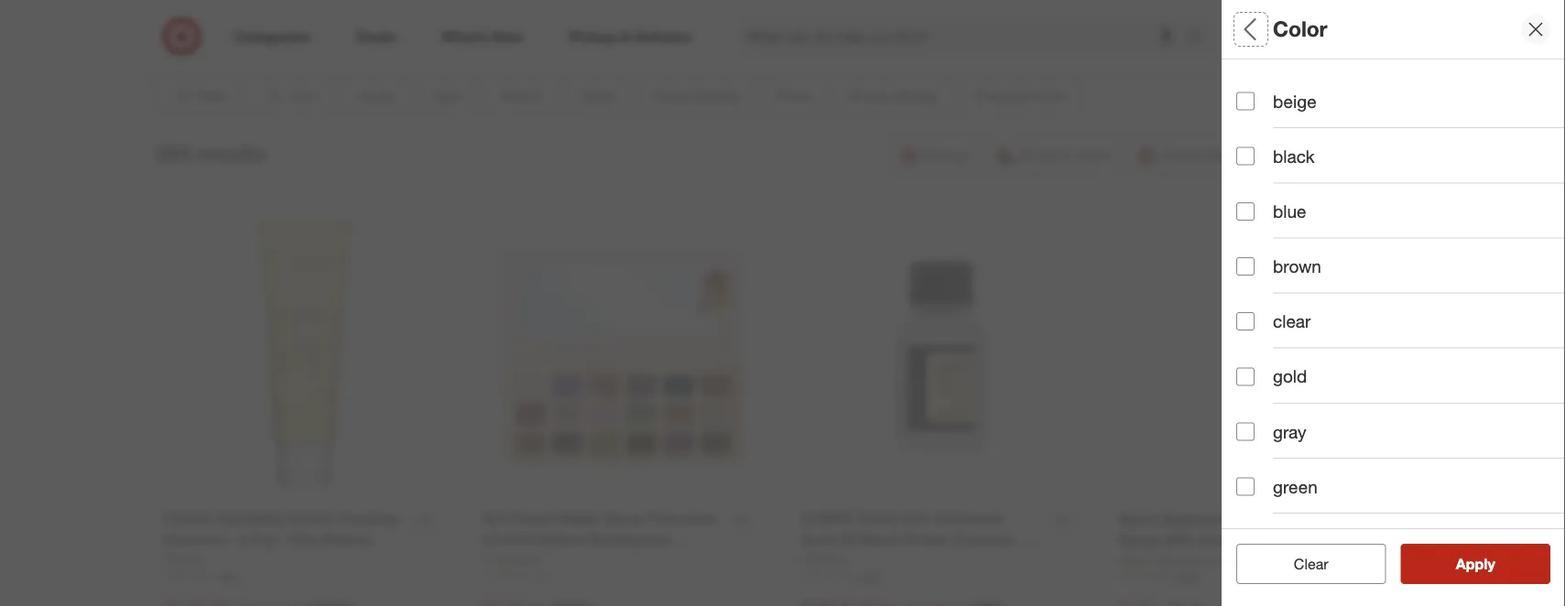 Task type: describe. For each thing, give the bounding box(es) containing it.
beige
[[1273, 91, 1317, 112]]

all
[[1324, 555, 1338, 573]]

green
[[1273, 476, 1318, 497]]

advertisement region
[[233, 0, 1332, 43]]

type button
[[1237, 124, 1565, 188]]

color inside dialog
[[1273, 16, 1328, 42]]

gray checkbox
[[1237, 423, 1255, 441]]

1997 link
[[801, 569, 1083, 584]]

range
[[1293, 463, 1347, 484]]

form
[[1307, 527, 1350, 548]]

b
[[1560, 224, 1565, 240]]

shade range button
[[1237, 444, 1565, 508]]

see
[[1437, 555, 1463, 573]]

results for see results
[[1467, 555, 1515, 573]]

guest
[[1237, 335, 1285, 356]]

gold checkbox
[[1237, 368, 1255, 386]]

clear
[[1273, 311, 1311, 332]]

all filters
[[1237, 16, 1325, 42]]

blue checkbox
[[1237, 202, 1255, 221]]

clear checkbox
[[1237, 312, 1255, 331]]

gray
[[1273, 421, 1307, 442]]

clear for clear
[[1294, 555, 1329, 573]]

865 link
[[163, 569, 445, 584]]

hills;
[[1342, 224, 1370, 240]]

shade
[[1237, 463, 1288, 484]]

all
[[1237, 16, 1262, 42]]

deals button
[[1237, 60, 1565, 124]]

1997
[[857, 570, 882, 583]]

clear all
[[1285, 555, 1338, 573]]

price
[[1237, 399, 1280, 420]]

color inside button
[[1237, 271, 1282, 292]]

beautyblender;
[[1373, 224, 1462, 240]]

beekman
[[1466, 224, 1520, 240]]

beverly
[[1296, 224, 1339, 240]]

product form button
[[1237, 508, 1565, 572]]

color button
[[1237, 252, 1565, 316]]

black
[[1273, 146, 1315, 167]]

blue
[[1273, 201, 1307, 222]]

all filters dialog
[[1222, 0, 1565, 606]]



Task type: locate. For each thing, give the bounding box(es) containing it.
results inside 'button'
[[1467, 555, 1515, 573]]

clear down form
[[1294, 555, 1329, 573]]

clear
[[1285, 555, 1319, 573], [1294, 555, 1329, 573]]

black checkbox
[[1237, 147, 1255, 166]]

clear button
[[1237, 544, 1386, 584]]

color right all
[[1273, 16, 1328, 42]]

brand anastasia beverly hills; beautyblender; beekman 1802; b
[[1237, 200, 1565, 240]]

anastasia
[[1237, 224, 1292, 240]]

guest rating button
[[1237, 316, 1565, 380]]

865
[[220, 570, 238, 583]]

What can we help you find? suggestions appear below search field
[[736, 16, 1192, 57]]

guest rating
[[1237, 335, 1344, 356]]

color
[[1273, 16, 1328, 42], [1237, 271, 1282, 292]]

1 clear from the left
[[1285, 555, 1319, 573]]

584
[[156, 141, 191, 167]]

1 horizontal spatial results
[[1467, 555, 1515, 573]]

brown
[[1273, 256, 1322, 277]]

color dialog
[[1222, 0, 1565, 606]]

results
[[197, 141, 265, 167], [1467, 555, 1515, 573]]

brand
[[1237, 200, 1286, 221]]

clear all button
[[1237, 544, 1386, 584]]

beige checkbox
[[1237, 92, 1255, 110]]

0 vertical spatial color
[[1273, 16, 1328, 42]]

clear for clear all
[[1285, 555, 1319, 573]]

gold
[[1273, 366, 1307, 387]]

apply
[[1456, 555, 1495, 573]]

clear down product form
[[1285, 555, 1319, 573]]

filters
[[1268, 16, 1325, 42]]

apply button
[[1401, 544, 1551, 584]]

1802;
[[1524, 224, 1556, 240]]

6 link
[[482, 569, 764, 584]]

1 vertical spatial color
[[1237, 271, 1282, 292]]

rating
[[1290, 335, 1344, 356]]

1 vertical spatial results
[[1467, 555, 1515, 573]]

0 horizontal spatial results
[[197, 141, 265, 167]]

price button
[[1237, 380, 1565, 444]]

clear inside button
[[1285, 555, 1319, 573]]

product
[[1237, 527, 1302, 548]]

0 vertical spatial results
[[197, 141, 265, 167]]

type
[[1237, 143, 1275, 164]]

clear inside button
[[1294, 555, 1329, 573]]

see results
[[1437, 555, 1515, 573]]

green checkbox
[[1237, 478, 1255, 496]]

584 results
[[156, 141, 265, 167]]

shade range
[[1237, 463, 1347, 484]]

results for 584 results
[[197, 141, 265, 167]]

see results button
[[1401, 544, 1551, 584]]

9227
[[1176, 571, 1201, 584]]

2 clear from the left
[[1294, 555, 1329, 573]]

results right 584
[[197, 141, 265, 167]]

search button
[[1179, 16, 1223, 60]]

product form
[[1237, 527, 1350, 548]]

6
[[539, 570, 545, 583]]

brown checkbox
[[1237, 257, 1255, 276]]

color up clear option at the right bottom of the page
[[1237, 271, 1282, 292]]

deals
[[1237, 78, 1283, 99]]

results right see
[[1467, 555, 1515, 573]]

search
[[1179, 29, 1223, 47]]

9227 link
[[1119, 570, 1402, 585]]



Task type: vqa. For each thing, say whether or not it's contained in the screenshot.
6 'Link'
yes



